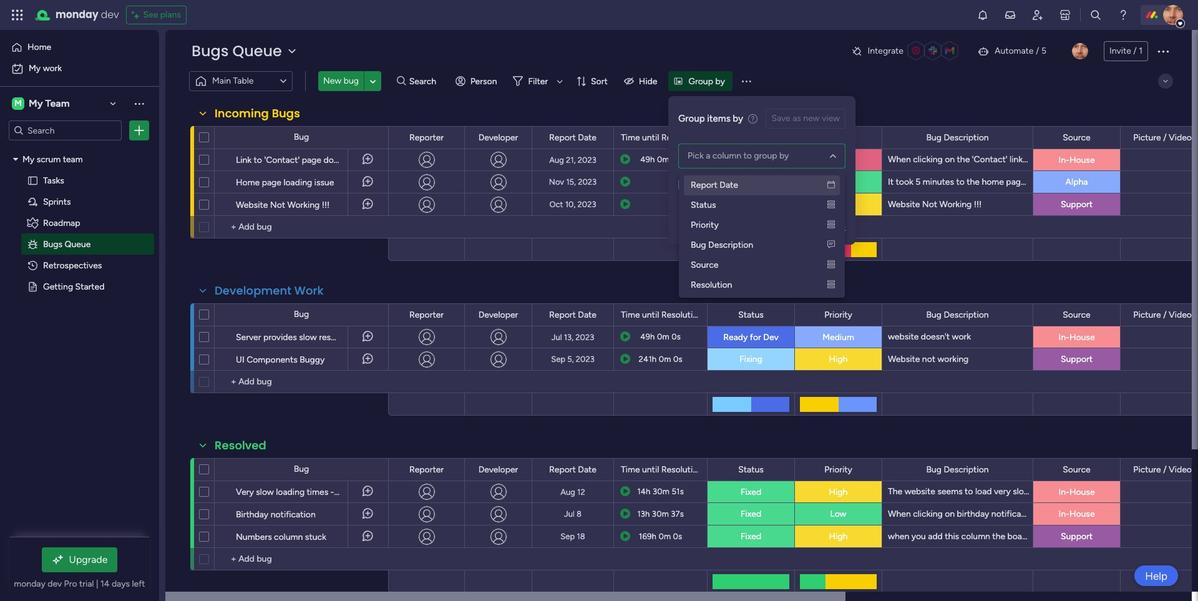 Task type: describe. For each thing, give the bounding box(es) containing it.
time for 2nd time until resolution field from the top
[[621, 309, 640, 320]]

0m right the 241h
[[659, 354, 671, 364]]

when you add this column the board gets stuck
[[888, 531, 1073, 541]]

3 awaiting review from the top
[[719, 199, 783, 210]]

1 horizontal spatial is
[[1064, 508, 1070, 519]]

2 developer field from the top
[[475, 308, 521, 322]]

pick a column to group by
[[688, 150, 789, 161]]

1 49h 0m 0s from the top
[[640, 155, 681, 164]]

re-
[[1071, 154, 1082, 165]]

2 reporter field from the top
[[406, 308, 447, 322]]

fixed for when you add this column the board gets stuck
[[741, 531, 761, 542]]

oct 10, 2023
[[550, 200, 596, 209]]

report date down pick on the top of page
[[691, 180, 738, 190]]

1 vertical spatial doesn't
[[921, 331, 950, 342]]

0s down 37s
[[673, 531, 682, 541]]

if
[[372, 487, 378, 497]]

reporter field for resolved
[[406, 463, 447, 477]]

integrate
[[868, 46, 904, 56]]

jul 8
[[564, 509, 582, 519]]

2 vertical spatial by
[[779, 150, 789, 161]]

1 horizontal spatial this
[[945, 531, 959, 541]]

0 vertical spatial slow
[[299, 332, 317, 343]]

2023 for sep 5, 2023
[[576, 354, 595, 364]]

invite members image
[[1032, 9, 1044, 21]]

report up 13,
[[549, 309, 576, 320]]

0 horizontal spatial 'contact'
[[264, 155, 300, 165]]

empty
[[718, 179, 743, 190]]

2 time until resolution field from the top
[[618, 308, 703, 322]]

trial
[[79, 579, 94, 589]]

time until resolution for 2nd time until resolution field from the top
[[621, 309, 703, 320]]

website
[[888, 331, 919, 342]]

1 + add bug text field from the top
[[221, 220, 383, 235]]

low for it took 5 minutes to the home page to load
[[830, 177, 847, 187]]

Search field
[[406, 72, 444, 90]]

critical
[[825, 154, 852, 165]]

select product image
[[11, 9, 24, 21]]

5,
[[567, 354, 574, 364]]

board
[[1008, 531, 1030, 541]]

integrate button
[[847, 38, 967, 64]]

see plans button
[[126, 6, 187, 24]]

show empty groups
[[693, 179, 772, 190]]

4 in-house from the top
[[1059, 509, 1095, 519]]

see
[[143, 9, 158, 20]]

work inside option
[[43, 63, 62, 74]]

5 for took
[[916, 176, 921, 187]]

ready for dev
[[724, 332, 779, 342]]

0 vertical spatial a
[[706, 150, 710, 161]]

load
[[1038, 176, 1055, 187]]

1 support from the top
[[1061, 199, 1093, 210]]

30m for 13h
[[652, 509, 669, 518]]

3 priority field from the top
[[821, 463, 856, 477]]

169h 0m 0s
[[639, 531, 682, 541]]

0 vertical spatial james peterson image
[[1163, 5, 1183, 25]]

birthday
[[236, 509, 269, 520]]

14h 30m 51s
[[637, 487, 684, 496]]

gets
[[1033, 531, 1050, 541]]

date up jul 13, 2023
[[578, 309, 597, 320]]

minutes
[[923, 176, 954, 187]]

0 horizontal spatial page
[[262, 177, 281, 188]]

give feedback
[[789, 223, 846, 233]]

1 horizontal spatial stuck
[[1052, 531, 1073, 541]]

priority field for incoming  bugs
[[821, 131, 856, 144]]

on for the
[[945, 154, 955, 165]]

1 in- from the top
[[1059, 154, 1070, 165]]

aug 21, 2023
[[549, 155, 597, 164]]

3 + add bug text field from the top
[[221, 552, 383, 567]]

filter
[[528, 76, 548, 86]]

server
[[236, 332, 261, 343]]

1
[[1139, 46, 1143, 56]]

reporter field for incoming  bugs
[[406, 131, 447, 144]]

2 + add bug text field from the top
[[221, 374, 383, 389]]

oct
[[550, 200, 563, 209]]

home
[[982, 176, 1004, 187]]

0 vertical spatial this
[[380, 487, 394, 497]]

sep for sep 5, 2023
[[551, 354, 565, 364]]

2 horizontal spatial work
[[952, 331, 971, 342]]

took
[[896, 176, 914, 187]]

1 bug description field from the top
[[923, 131, 992, 144]]

v2 question mark circle o image
[[748, 112, 758, 126]]

menu image
[[740, 75, 753, 87]]

21,
[[566, 155, 576, 164]]

1 vertical spatial james peterson image
[[1072, 43, 1088, 59]]

numbers column stuck
[[236, 532, 326, 542]]

to right directed
[[1117, 154, 1126, 165]]

dev for monday dev
[[101, 7, 119, 22]]

invite / 1 button
[[1104, 41, 1148, 61]]

report up 21,
[[549, 132, 576, 143]]

1 birthday from the left
[[957, 508, 989, 519]]

2 high from the top
[[829, 354, 848, 364]]

main table button
[[189, 71, 293, 91]]

51s
[[672, 487, 684, 496]]

0 horizontal spatial bugs
[[43, 238, 62, 249]]

group for group by
[[689, 76, 713, 86]]

bugs queue button
[[189, 41, 302, 61]]

report date up aug 12
[[549, 464, 597, 475]]

status for third the status field from the bottom
[[738, 132, 764, 143]]

group items by
[[678, 113, 743, 124]]

my for my scrum team
[[22, 154, 34, 164]]

home for home page loading issue
[[236, 177, 260, 188]]

14h
[[637, 487, 651, 496]]

the left 'main'
[[1128, 154, 1141, 165]]

0 horizontal spatial not
[[270, 200, 285, 210]]

tasks
[[43, 175, 64, 185]]

queue inside list box
[[65, 238, 91, 249]]

to right link
[[254, 155, 262, 165]]

Resolved field
[[212, 437, 269, 454]]

person
[[470, 76, 497, 86]]

developer for 3rd developer field from the bottom
[[478, 132, 518, 143]]

picture / video o for first picture / video o field from the top
[[1134, 132, 1198, 143]]

show
[[693, 179, 715, 190]]

date right show
[[720, 180, 738, 190]]

2 horizontal spatial not
[[922, 199, 937, 209]]

by inside popup button
[[715, 76, 725, 86]]

2 house from the top
[[1070, 332, 1095, 342]]

2 support from the top
[[1061, 354, 1093, 364]]

1 horizontal spatial bugs queue
[[192, 41, 282, 61]]

developer for first developer field from the bottom
[[478, 464, 518, 475]]

3 source field from the top
[[1060, 463, 1094, 477]]

2 awaiting review from the top
[[719, 177, 783, 187]]

Development Work field
[[212, 283, 327, 299]]

-
[[331, 487, 334, 497]]

group for group items by
[[678, 113, 705, 124]]

automate / 5
[[995, 46, 1047, 56]]

v2 status outline image for source
[[828, 260, 835, 270]]

source for 3rd source "field" from the bottom
[[1063, 132, 1091, 143]]

developer for second developer field from the top
[[478, 309, 518, 320]]

website down took
[[888, 199, 920, 209]]

o for first picture / video o field from the top
[[1194, 132, 1198, 143]]

public board image for tasks
[[27, 174, 39, 186]]

1 until from the top
[[642, 132, 659, 143]]

0m up 241h 0m 0s
[[657, 332, 670, 341]]

1 horizontal spatial 'contact'
[[972, 154, 1008, 165]]

when for when clicking on the 'contact' link i am simply re-directed to the main page.
[[888, 154, 911, 165]]

public board image for getting started
[[27, 280, 39, 292]]

resolution up the ready
[[691, 280, 732, 290]]

filter button
[[508, 71, 567, 91]]

aug for aug 21, 2023
[[549, 155, 564, 164]]

1 time until resolution field from the top
[[618, 131, 703, 144]]

buggy
[[300, 354, 325, 365]]

1 picture / video o field from the top
[[1130, 131, 1198, 144]]

expand image
[[1161, 76, 1171, 86]]

feedback
[[809, 223, 846, 233]]

o for 3rd picture / video o field
[[1194, 464, 1198, 475]]

clicking for the
[[913, 154, 943, 165]]

home for home
[[27, 42, 51, 52]]

help
[[1145, 569, 1168, 582]]

report date up aug 21, 2023 on the left of page
[[549, 132, 597, 143]]

3 in-house from the top
[[1059, 486, 1095, 497]]

aug for aug 12
[[561, 487, 575, 496]]

nov
[[549, 177, 564, 187]]

my for my work
[[29, 63, 41, 74]]

status for 3rd the status field from the top of the page
[[738, 464, 764, 475]]

provides
[[263, 332, 297, 343]]

home option
[[7, 37, 152, 57]]

monday dev
[[56, 7, 119, 22]]

1 49h from the top
[[640, 155, 655, 164]]

1 horizontal spatial working
[[940, 199, 972, 209]]

incoming
[[215, 105, 269, 121]]

picture for first picture / video o field from the top
[[1134, 132, 1161, 143]]

time for first time until resolution field from the bottom of the page
[[621, 464, 640, 475]]

website doesn't work
[[888, 331, 971, 342]]

upgrade button
[[42, 547, 118, 572]]

the left "home"
[[967, 176, 980, 187]]

5 for /
[[1042, 46, 1047, 56]]

monday for monday dev pro trial | 14 days left
[[14, 579, 45, 589]]

2023 for nov 15, 2023
[[578, 177, 597, 187]]

1 horizontal spatial !!!
[[974, 199, 982, 209]]

status for second the status field from the top of the page
[[738, 309, 764, 320]]

2 birthday from the left
[[1084, 508, 1116, 519]]

1 horizontal spatial queue
[[232, 41, 282, 61]]

4 high from the top
[[829, 531, 848, 542]]

1 horizontal spatial page
[[302, 155, 321, 165]]

1 horizontal spatial options image
[[1156, 44, 1171, 59]]

plans
[[160, 9, 181, 20]]

resolved
[[215, 437, 266, 453]]

0 horizontal spatial working
[[287, 200, 320, 210]]

alpha
[[1066, 177, 1088, 187]]

help button
[[1135, 565, 1178, 586]]

incoming  bugs
[[215, 105, 300, 121]]

3 house from the top
[[1070, 486, 1095, 497]]

2 video from the top
[[1169, 309, 1192, 320]]

0 horizontal spatial is
[[396, 487, 402, 497]]

2 picture / video o field from the top
[[1130, 308, 1198, 322]]

time until resolution for first time until resolution field from the bottom of the page
[[621, 464, 703, 475]]

0s right the 241h
[[673, 354, 683, 364]]

1 vertical spatial options image
[[133, 124, 145, 137]]

2 until from the top
[[642, 309, 659, 320]]

hide
[[639, 76, 657, 86]]

1 in-house from the top
[[1059, 154, 1095, 165]]

0 horizontal spatial website not working !!!
[[236, 200, 330, 210]]

bug inside button
[[344, 76, 359, 86]]

1 horizontal spatial times
[[357, 332, 379, 343]]

2 in- from the top
[[1059, 332, 1070, 342]]

1 vertical spatial times
[[307, 487, 328, 497]]

post
[[1118, 508, 1136, 519]]

the left board
[[993, 531, 1006, 541]]

0 horizontal spatial column
[[274, 532, 303, 542]]

getting started
[[43, 281, 104, 291]]

2 source field from the top
[[1060, 308, 1094, 322]]

birthday notification
[[236, 509, 316, 520]]

source for 2nd source "field" from the bottom
[[1063, 309, 1091, 320]]

to left group
[[744, 150, 752, 161]]

3 report date field from the top
[[546, 463, 600, 477]]

2 bug description field from the top
[[923, 308, 992, 322]]

time for first time until resolution field from the top
[[621, 132, 640, 143]]

1 high from the top
[[829, 199, 848, 210]]

0 horizontal spatial !!!
[[322, 200, 330, 210]]

2 horizontal spatial page
[[1006, 176, 1026, 187]]

2 49h 0m 0s from the top
[[640, 332, 681, 341]]

link
[[236, 155, 252, 165]]

notification
[[271, 509, 316, 520]]

/ inside the invite / 1 button
[[1134, 46, 1137, 56]]

report date field for incoming  bugs
[[546, 131, 600, 144]]

low for jul 8
[[830, 509, 847, 519]]

table
[[233, 76, 254, 86]]

4 house from the top
[[1070, 509, 1095, 519]]

3 until from the top
[[642, 464, 659, 475]]

0 horizontal spatial a
[[405, 487, 409, 497]]

picture / video o for 3rd picture / video o field
[[1134, 464, 1198, 475]]

1 house from the top
[[1070, 154, 1095, 165]]

3 in- from the top
[[1059, 486, 1070, 497]]

Search in workspace field
[[26, 123, 104, 138]]

picture for second picture / video o field from the bottom
[[1134, 309, 1161, 320]]

response
[[319, 332, 355, 343]]

not
[[922, 354, 936, 364]]

3 review from the top
[[755, 199, 783, 210]]

1 horizontal spatial column
[[713, 150, 741, 161]]

new bug
[[323, 76, 359, 86]]

ui components buggy
[[236, 354, 325, 365]]

working
[[938, 354, 969, 364]]

pro
[[64, 579, 77, 589]]

3 time until resolution field from the top
[[618, 463, 703, 477]]

invite / 1
[[1110, 46, 1143, 56]]

aug 12
[[561, 487, 585, 496]]

website down website
[[888, 354, 920, 364]]

2 horizontal spatial column
[[961, 531, 990, 541]]

1 horizontal spatial by
[[733, 113, 743, 124]]

m
[[14, 98, 22, 109]]

hide button
[[619, 71, 665, 91]]



Task type: locate. For each thing, give the bounding box(es) containing it.
times right response
[[357, 332, 379, 343]]

my for my team
[[29, 97, 43, 109]]

list box containing my scrum team
[[0, 146, 159, 465]]

group inside popup button
[[689, 76, 713, 86]]

public board image
[[27, 174, 39, 186], [27, 280, 39, 292]]

resolution for first time until resolution field from the top
[[661, 132, 703, 143]]

this
[[380, 487, 394, 497], [945, 531, 959, 541]]

1 vertical spatial public board image
[[27, 280, 39, 292]]

sep 18
[[561, 532, 585, 541]]

0s up 241h 0m 0s
[[672, 332, 681, 341]]

2 low from the top
[[830, 509, 847, 519]]

Priority field
[[821, 131, 856, 144], [821, 308, 856, 322], [821, 463, 856, 477]]

my right "workspace" image
[[29, 97, 43, 109]]

|
[[96, 579, 98, 589]]

2 status field from the top
[[735, 308, 767, 322]]

bug right new
[[344, 76, 359, 86]]

2 vertical spatial fixed
[[741, 531, 761, 542]]

you
[[912, 531, 926, 541]]

my work
[[29, 63, 62, 74]]

2023 for jul 13, 2023
[[576, 332, 594, 342]]

my inside option
[[29, 63, 41, 74]]

3 time from the top
[[621, 464, 640, 475]]

report down pick on the top of page
[[691, 180, 718, 190]]

1 time until resolution from the top
[[621, 132, 703, 143]]

2 picture from the top
[[1134, 309, 1161, 320]]

2 vertical spatial video
[[1169, 464, 1192, 475]]

1 vertical spatial reporter field
[[406, 308, 447, 322]]

by right group
[[779, 150, 789, 161]]

time until resolution up "14h 30m 51s"
[[621, 464, 703, 475]]

1 awaiting from the top
[[719, 154, 753, 165]]

not down home page loading issue
[[270, 200, 285, 210]]

options image
[[1156, 44, 1171, 59], [133, 124, 145, 137]]

2 clicking from the top
[[913, 508, 943, 519]]

support
[[1061, 199, 1093, 210], [1061, 354, 1093, 364], [1061, 531, 1093, 542]]

1 reporter from the top
[[409, 132, 444, 143]]

1 clicking from the top
[[913, 154, 943, 165]]

0 vertical spatial o
[[1194, 132, 1198, 143]]

resolution for 2nd time until resolution field from the top
[[661, 309, 703, 320]]

1 video from the top
[[1169, 132, 1192, 143]]

Time until Resolution field
[[618, 131, 703, 144], [618, 308, 703, 322], [618, 463, 703, 477]]

+ add bug text field down home page loading issue
[[221, 220, 383, 235]]

sep 5, 2023
[[551, 354, 595, 364]]

main
[[212, 76, 231, 86]]

v2 status outline image for priority
[[828, 220, 835, 230]]

1 vertical spatial home
[[236, 177, 260, 188]]

group
[[754, 150, 777, 161]]

doesn't up not
[[921, 331, 950, 342]]

clicking for birthday
[[913, 508, 943, 519]]

0 vertical spatial sep
[[551, 354, 565, 364]]

Source field
[[1060, 131, 1094, 144], [1060, 308, 1094, 322], [1060, 463, 1094, 477]]

not
[[922, 199, 937, 209], [270, 200, 285, 210], [336, 487, 351, 497]]

report date field for development work
[[546, 308, 600, 322]]

0 horizontal spatial times
[[307, 487, 328, 497]]

there
[[1041, 508, 1061, 519]]

sure
[[354, 487, 370, 497]]

2 vertical spatial my
[[22, 154, 34, 164]]

1 vertical spatial by
[[733, 113, 743, 124]]

resolution
[[661, 132, 703, 143], [691, 280, 732, 290], [661, 309, 703, 320], [661, 464, 703, 475]]

aug left 12
[[561, 487, 575, 496]]

nov 15, 2023
[[549, 177, 597, 187]]

working down home page loading issue
[[287, 200, 320, 210]]

30m for 14h
[[653, 487, 670, 496]]

Incoming  Bugs field
[[212, 105, 303, 122]]

picture for 3rd picture / video o field
[[1134, 464, 1161, 475]]

home
[[27, 42, 51, 52], [236, 177, 260, 188]]

0 horizontal spatial jul
[[552, 332, 562, 342]]

3 bug description field from the top
[[923, 463, 992, 477]]

2 report date field from the top
[[546, 308, 600, 322]]

aug left 21,
[[549, 155, 564, 164]]

v2 calendar view small outline image
[[828, 180, 835, 190]]

working
[[940, 199, 972, 209], [287, 200, 320, 210]]

scrum
[[37, 154, 61, 164]]

0s left pick on the top of page
[[672, 155, 681, 164]]

dev for monday dev pro trial | 14 days left
[[48, 579, 62, 589]]

'contact' up home page loading issue
[[264, 155, 300, 165]]

0 horizontal spatial stuck
[[305, 532, 326, 542]]

1 public board image from the top
[[27, 174, 39, 186]]

0 vertical spatial support
[[1061, 199, 1093, 210]]

1 low from the top
[[830, 177, 847, 187]]

monday left pro
[[14, 579, 45, 589]]

2 in-house from the top
[[1059, 332, 1095, 342]]

sprints
[[43, 196, 71, 207]]

1 vertical spatial picture / video o
[[1134, 309, 1198, 320]]

1 vertical spatial 49h
[[640, 332, 655, 341]]

0 vertical spatial until
[[642, 132, 659, 143]]

1 horizontal spatial dev
[[101, 7, 119, 22]]

1 v2 status outline image from the top
[[828, 200, 835, 210]]

report date
[[549, 132, 597, 143], [691, 180, 738, 190], [549, 309, 597, 320], [549, 464, 597, 475]]

slow up buggy
[[299, 332, 317, 343]]

monday
[[56, 7, 98, 22], [14, 579, 45, 589]]

3 picture from the top
[[1134, 464, 1161, 475]]

time until resolution field up "14h 30m 51s"
[[618, 463, 703, 477]]

my inside workspace selection "element"
[[29, 97, 43, 109]]

person button
[[450, 71, 505, 91]]

time up the 241h
[[621, 309, 640, 320]]

directed
[[1082, 154, 1115, 165]]

to
[[744, 150, 752, 161], [1117, 154, 1126, 165], [254, 155, 262, 165], [956, 176, 965, 187], [1028, 176, 1036, 187]]

to left the load
[[1028, 176, 1036, 187]]

1 vertical spatial a
[[405, 487, 409, 497]]

0 vertical spatial bugs
[[192, 41, 229, 61]]

home link
[[7, 37, 152, 57]]

2 review from the top
[[755, 177, 783, 187]]

1 horizontal spatial birthday
[[1084, 508, 1116, 519]]

column down notification on the bottom left of the page
[[274, 532, 303, 542]]

1 vertical spatial awaiting
[[719, 177, 753, 187]]

49h left pick on the top of page
[[640, 155, 655, 164]]

+ add bug text field down numbers column stuck
[[221, 552, 383, 567]]

bug description for 2nd bug description field
[[926, 309, 989, 320]]

0m left pick on the top of page
[[657, 155, 670, 164]]

retrospectives
[[43, 260, 102, 270]]

2 reporter from the top
[[409, 309, 444, 320]]

a right pick on the top of page
[[706, 150, 710, 161]]

2023 for oct 10, 2023
[[578, 200, 596, 209]]

james peterson image right help icon
[[1163, 5, 1183, 25]]

v2 small long text column image
[[828, 240, 835, 250]]

website not working
[[888, 354, 969, 364]]

0 vertical spatial public board image
[[27, 174, 39, 186]]

1 vertical spatial work
[[355, 155, 374, 165]]

1 source field from the top
[[1060, 131, 1094, 144]]

0 vertical spatial developer field
[[475, 131, 521, 144]]

0 vertical spatial time
[[621, 132, 640, 143]]

public board image left 'getting'
[[27, 280, 39, 292]]

1 report date field from the top
[[546, 131, 600, 144]]

+ Add bug text field
[[221, 220, 383, 235], [221, 374, 383, 389], [221, 552, 383, 567]]

this right add
[[945, 531, 959, 541]]

update feed image
[[1004, 9, 1017, 21]]

time until resolution up 241h 0m 0s
[[621, 309, 703, 320]]

page up issue
[[302, 155, 321, 165]]

picture / video o for second picture / video o field from the bottom
[[1134, 309, 1198, 320]]

notifications image
[[977, 9, 989, 21]]

my right the 'caret down' icon on the left of the page
[[22, 154, 34, 164]]

options image down workspace options "icon"
[[133, 124, 145, 137]]

1 horizontal spatial 5
[[1042, 46, 1047, 56]]

0 vertical spatial v2 status outline image
[[828, 200, 835, 210]]

bugs inside field
[[272, 105, 300, 121]]

1 fixed from the top
[[741, 486, 761, 497]]

Reporter field
[[406, 131, 447, 144], [406, 308, 447, 322], [406, 463, 447, 477]]

169h
[[639, 531, 657, 541]]

3 fixed from the top
[[741, 531, 761, 542]]

2 vertical spatial work
[[952, 331, 971, 342]]

2 public board image from the top
[[27, 280, 39, 292]]

2 vertical spatial picture / video o field
[[1130, 463, 1198, 477]]

v2 status outline image
[[828, 260, 835, 270], [828, 280, 835, 290]]

49h 0m 0s
[[640, 155, 681, 164], [640, 332, 681, 341]]

time
[[621, 132, 640, 143], [621, 309, 640, 320], [621, 464, 640, 475]]

3 high from the top
[[829, 486, 848, 497]]

stuck right gets
[[1052, 531, 1073, 541]]

1 vertical spatial v2 status outline image
[[828, 280, 835, 290]]

1 vertical spatial 30m
[[652, 509, 669, 518]]

website not working !!!
[[888, 199, 982, 209], [236, 200, 330, 210]]

by left v2 question mark circle o "image"
[[733, 113, 743, 124]]

3 picture / video o from the top
[[1134, 464, 1198, 475]]

workspace image
[[12, 97, 24, 110]]

birthday
[[957, 508, 989, 519], [1084, 508, 1116, 519]]

automate
[[995, 46, 1034, 56]]

the up it took 5 minutes to the home page to load
[[957, 154, 970, 165]]

2 time from the top
[[621, 309, 640, 320]]

2 o from the top
[[1194, 309, 1198, 320]]

add
[[928, 531, 943, 541]]

monday for monday dev
[[56, 7, 98, 22]]

doesn't up issue
[[324, 155, 353, 165]]

Status field
[[735, 131, 767, 144], [735, 308, 767, 322], [735, 463, 767, 477]]

3 video from the top
[[1169, 464, 1192, 475]]

!!! down issue
[[322, 200, 330, 210]]

2 vertical spatial bugs
[[43, 238, 62, 249]]

1 time from the top
[[621, 132, 640, 143]]

1 developer field from the top
[[475, 131, 521, 144]]

2 developer from the top
[[478, 309, 518, 320]]

1 vertical spatial time until resolution field
[[618, 308, 703, 322]]

clicking up add
[[913, 508, 943, 519]]

workspace options image
[[133, 97, 145, 110]]

0 horizontal spatial doesn't
[[324, 155, 353, 165]]

2 vertical spatial bug description field
[[923, 463, 992, 477]]

jul for jul 13, 2023
[[552, 332, 562, 342]]

report date up jul 13, 2023
[[549, 309, 597, 320]]

home up my work
[[27, 42, 51, 52]]

picture / video o
[[1134, 132, 1198, 143], [1134, 309, 1198, 320], [1134, 464, 1198, 475]]

1 picture / video o from the top
[[1134, 132, 1198, 143]]

v2 status outline image
[[828, 200, 835, 210], [828, 220, 835, 230]]

i
[[1025, 154, 1027, 165]]

options image right the 1
[[1156, 44, 1171, 59]]

5 right took
[[916, 176, 921, 187]]

18
[[577, 532, 585, 541]]

in-
[[1059, 154, 1070, 165], [1059, 332, 1070, 342], [1059, 486, 1070, 497], [1059, 509, 1070, 519]]

2 horizontal spatial by
[[779, 150, 789, 161]]

1 picture from the top
[[1134, 132, 1161, 143]]

time up 14h
[[621, 464, 640, 475]]

2 vertical spatial source field
[[1060, 463, 1094, 477]]

3 time until resolution from the top
[[621, 464, 703, 475]]

bugs down the roadmap
[[43, 238, 62, 249]]

jul for jul 8
[[564, 509, 575, 519]]

list box
[[0, 146, 159, 465]]

angle down image
[[370, 76, 376, 86]]

loading for page
[[284, 177, 312, 188]]

link to 'contact' page doesn't work
[[236, 155, 374, 165]]

bugs queue down the roadmap
[[43, 238, 91, 249]]

3 developer from the top
[[478, 464, 518, 475]]

search everything image
[[1090, 9, 1102, 21]]

1 vertical spatial v2 status outline image
[[828, 220, 835, 230]]

2 vertical spatial priority field
[[821, 463, 856, 477]]

1 when from the top
[[888, 154, 911, 165]]

bug right if
[[411, 487, 426, 497]]

group by button
[[669, 71, 733, 91]]

'contact' up "home"
[[972, 154, 1008, 165]]

1 horizontal spatial home
[[236, 177, 260, 188]]

1 v2 status outline image from the top
[[828, 260, 835, 270]]

1 awaiting review from the top
[[719, 154, 783, 165]]

awaiting review up groups
[[719, 154, 783, 165]]

reporter
[[409, 132, 444, 143], [409, 309, 444, 320], [409, 464, 444, 475]]

1 on from the top
[[945, 154, 955, 165]]

3 status field from the top
[[735, 463, 767, 477]]

video
[[1169, 132, 1192, 143], [1169, 309, 1192, 320], [1169, 464, 1192, 475]]

0 vertical spatial clicking
[[913, 154, 943, 165]]

review up groups
[[755, 154, 783, 165]]

to right minutes
[[956, 176, 965, 187]]

awaiting up show empty groups
[[719, 154, 753, 165]]

0 vertical spatial 5
[[1042, 46, 1047, 56]]

website down home page loading issue
[[236, 200, 268, 210]]

my work option
[[7, 59, 152, 79]]

0 vertical spatial review
[[755, 154, 783, 165]]

49h 0m 0s left pick on the top of page
[[640, 155, 681, 164]]

2023 right 15,
[[578, 177, 597, 187]]

0 vertical spatial is
[[396, 487, 402, 497]]

review down groups
[[755, 199, 783, 210]]

0 vertical spatial + add bug text field
[[221, 220, 383, 235]]

1 vertical spatial 5
[[916, 176, 921, 187]]

0 vertical spatial home
[[27, 42, 51, 52]]

james peterson image
[[1163, 5, 1183, 25], [1072, 43, 1088, 59]]

when up took
[[888, 154, 911, 165]]

fixed for jul 8
[[741, 509, 761, 519]]

give
[[789, 223, 807, 233]]

source
[[1063, 132, 1091, 143], [691, 260, 719, 270], [1063, 309, 1091, 320], [1063, 464, 1091, 475]]

2 vertical spatial picture / video o
[[1134, 464, 1198, 475]]

awaiting review
[[719, 154, 783, 165], [719, 177, 783, 187], [719, 199, 783, 210]]

components
[[247, 354, 298, 365]]

v2 status outline image for resolution
[[828, 280, 835, 290]]

0 vertical spatial fixed
[[741, 486, 761, 497]]

it took 5 minutes to the home page to load
[[888, 176, 1055, 187]]

1 horizontal spatial a
[[706, 150, 710, 161]]

0 vertical spatial picture
[[1134, 132, 1161, 143]]

1 vertical spatial o
[[1194, 309, 1198, 320]]

report date field up aug 12
[[546, 463, 600, 477]]

main table
[[212, 76, 254, 86]]

monday up home link
[[56, 7, 98, 22]]

am
[[1030, 154, 1041, 165]]

49h up the 241h
[[640, 332, 655, 341]]

15,
[[566, 177, 576, 187]]

4 in- from the top
[[1059, 509, 1070, 519]]

new
[[323, 76, 342, 86]]

bug description for third bug description field from the bottom
[[926, 132, 989, 143]]

3 reporter from the top
[[409, 464, 444, 475]]

groups
[[745, 179, 772, 190]]

2 priority field from the top
[[821, 308, 856, 322]]

1 horizontal spatial work
[[355, 155, 374, 165]]

14
[[100, 579, 110, 589]]

0 vertical spatial times
[[357, 332, 379, 343]]

+ add bug text field down buggy
[[221, 374, 383, 389]]

on for birthday
[[945, 508, 955, 519]]

3 picture / video o field from the top
[[1130, 463, 1198, 477]]

report
[[549, 132, 576, 143], [691, 180, 718, 190], [549, 309, 576, 320], [549, 464, 576, 475]]

no
[[1072, 508, 1082, 519]]

reporter for incoming  bugs
[[409, 132, 444, 143]]

0 horizontal spatial queue
[[65, 238, 91, 249]]

page down the 'link'
[[1006, 176, 1026, 187]]

1 priority field from the top
[[821, 131, 856, 144]]

1 vertical spatial report date field
[[546, 308, 600, 322]]

server provides slow response times
[[236, 332, 379, 343]]

1 vertical spatial developer
[[478, 309, 518, 320]]

page down link to 'contact' page doesn't work
[[262, 177, 281, 188]]

very
[[236, 487, 254, 497]]

1 vertical spatial + add bug text field
[[221, 374, 383, 389]]

0 vertical spatial 49h
[[640, 155, 655, 164]]

1 vertical spatial 49h 0m 0s
[[640, 332, 681, 341]]

1 horizontal spatial bugs
[[192, 41, 229, 61]]

report date field up aug 21, 2023 on the left of page
[[546, 131, 600, 144]]

0m right '169h'
[[659, 531, 671, 541]]

1 developer from the top
[[478, 132, 518, 143]]

review
[[755, 154, 783, 165], [755, 177, 783, 187], [755, 199, 783, 210]]

1 review from the top
[[755, 154, 783, 165]]

time until resolution field up 241h 0m 0s
[[618, 308, 703, 322]]

date up 12
[[578, 464, 597, 475]]

dev left see
[[101, 7, 119, 22]]

0 vertical spatial 30m
[[653, 487, 670, 496]]

0 vertical spatial my
[[29, 63, 41, 74]]

workspace selection element
[[12, 96, 71, 111]]

sep left 18
[[561, 532, 575, 541]]

on up when you add this column the board gets stuck
[[945, 508, 955, 519]]

1 vertical spatial source field
[[1060, 308, 1094, 322]]

0 vertical spatial doesn't
[[324, 155, 353, 165]]

0 vertical spatial bug
[[344, 76, 359, 86]]

2023 right 5,
[[576, 354, 595, 364]]

1 vertical spatial loading
[[276, 487, 305, 497]]

time until resolution field up pick on the top of page
[[618, 131, 703, 144]]

2 picture / video o from the top
[[1134, 309, 1198, 320]]

1 vertical spatial is
[[1064, 508, 1070, 519]]

for
[[750, 332, 761, 342]]

30m
[[653, 487, 670, 496], [652, 509, 669, 518]]

when clicking on birthday notification, there is no birthday post
[[888, 508, 1136, 519]]

0 vertical spatial monday
[[56, 7, 98, 22]]

0 vertical spatial video
[[1169, 132, 1192, 143]]

0 vertical spatial on
[[945, 154, 955, 165]]

2 time until resolution from the top
[[621, 309, 703, 320]]

1 status field from the top
[[735, 131, 767, 144]]

30m right 13h
[[652, 509, 669, 518]]

it
[[888, 176, 894, 187]]

1 horizontal spatial monday
[[56, 7, 98, 22]]

work
[[294, 283, 324, 298]]

3 developer field from the top
[[475, 463, 521, 477]]

time down the hide popup button
[[621, 132, 640, 143]]

0 horizontal spatial monday
[[14, 579, 45, 589]]

time until resolution for first time until resolution field from the top
[[621, 132, 703, 143]]

1 horizontal spatial website not working !!!
[[888, 199, 982, 209]]

slow right the very
[[256, 487, 274, 497]]

2023
[[578, 155, 597, 164], [578, 177, 597, 187], [578, 200, 596, 209], [576, 332, 594, 342], [576, 354, 595, 364]]

2 v2 status outline image from the top
[[828, 220, 835, 230]]

development work
[[215, 283, 324, 298]]

ready
[[724, 332, 748, 342]]

work
[[43, 63, 62, 74], [355, 155, 374, 165], [952, 331, 971, 342]]

source for first source "field" from the bottom
[[1063, 464, 1091, 475]]

37s
[[671, 509, 684, 518]]

caret down image
[[13, 154, 18, 163]]

v2 status outline image for status
[[828, 200, 835, 210]]

0 vertical spatial picture / video o
[[1134, 132, 1198, 143]]

bugs right incoming
[[272, 105, 300, 121]]

3 support from the top
[[1061, 531, 1093, 542]]

jul left 8
[[564, 509, 575, 519]]

until up the 241h
[[642, 309, 659, 320]]

website not working !!! down minutes
[[888, 199, 982, 209]]

2 vertical spatial picture
[[1134, 464, 1161, 475]]

Developer field
[[475, 131, 521, 144], [475, 308, 521, 322], [475, 463, 521, 477]]

1 reporter field from the top
[[406, 131, 447, 144]]

reporter for resolved
[[409, 464, 444, 475]]

priority field for development work
[[821, 308, 856, 322]]

Picture / Video o field
[[1130, 131, 1198, 144], [1130, 308, 1198, 322], [1130, 463, 1198, 477]]

this right if
[[380, 487, 394, 497]]

bugs queue
[[192, 41, 282, 61], [43, 238, 91, 249]]

group up group items by
[[689, 76, 713, 86]]

loading for slow
[[276, 487, 305, 497]]

10,
[[565, 200, 576, 209]]

2 vertical spatial developer field
[[475, 463, 521, 477]]

group left items
[[678, 113, 705, 124]]

house
[[1070, 154, 1095, 165], [1070, 332, 1095, 342], [1070, 486, 1095, 497], [1070, 509, 1095, 519]]

when for when clicking on birthday notification, there is no birthday post
[[888, 508, 911, 519]]

sep for sep 18
[[561, 532, 575, 541]]

report up aug 12
[[549, 464, 576, 475]]

Bug Description field
[[923, 131, 992, 144], [923, 308, 992, 322], [923, 463, 992, 477]]

resolution up 51s
[[661, 464, 703, 475]]

0 vertical spatial report date field
[[546, 131, 600, 144]]

help image
[[1117, 9, 1130, 21]]

my scrum team
[[22, 154, 83, 164]]

bug description
[[926, 132, 989, 143], [691, 240, 753, 250], [926, 309, 989, 320], [926, 464, 989, 475]]

1 vertical spatial bugs queue
[[43, 238, 91, 249]]

0 vertical spatial priority field
[[821, 131, 856, 144]]

monday marketplace image
[[1059, 9, 1072, 21]]

review down group
[[755, 177, 783, 187]]

1 vertical spatial on
[[945, 508, 955, 519]]

0m
[[657, 155, 670, 164], [657, 332, 670, 341], [659, 354, 671, 364], [659, 531, 671, 541]]

3 o from the top
[[1194, 464, 1198, 475]]

1 o from the top
[[1194, 132, 1198, 143]]

loading up notification on the bottom left of the page
[[276, 487, 305, 497]]

issue
[[314, 177, 334, 188]]

1 vertical spatial aug
[[561, 487, 575, 496]]

bug description for third bug description field
[[926, 464, 989, 475]]

0 horizontal spatial birthday
[[957, 508, 989, 519]]

0 vertical spatial awaiting
[[719, 154, 753, 165]]

page.
[[1164, 154, 1185, 165]]

birthday right no
[[1084, 508, 1116, 519]]

resolution for first time until resolution field from the bottom of the page
[[661, 464, 703, 475]]

option
[[0, 148, 159, 150]]

times
[[357, 332, 379, 343], [307, 487, 328, 497]]

v2 search image
[[397, 74, 406, 88]]

is right if
[[396, 487, 402, 497]]

2 awaiting from the top
[[719, 177, 753, 187]]

2 when from the top
[[888, 508, 911, 519]]

!!! down it took 5 minutes to the home page to load
[[974, 199, 982, 209]]

3 reporter field from the top
[[406, 463, 447, 477]]

1 vertical spatial time until resolution
[[621, 309, 703, 320]]

team
[[63, 154, 83, 164]]

dev
[[763, 332, 779, 342]]

o for second picture / video o field from the bottom
[[1194, 309, 1198, 320]]

arrow down image
[[552, 74, 567, 89]]

home down link
[[236, 177, 260, 188]]

1 vertical spatial awaiting review
[[719, 177, 783, 187]]

0 horizontal spatial work
[[43, 63, 62, 74]]

resolution up pick on the top of page
[[661, 132, 703, 143]]

date up aug 21, 2023 on the left of page
[[578, 132, 597, 143]]

home inside option
[[27, 42, 51, 52]]

0 vertical spatial loading
[[284, 177, 312, 188]]

Report Date field
[[546, 131, 600, 144], [546, 308, 600, 322], [546, 463, 600, 477]]

1 horizontal spatial not
[[336, 487, 351, 497]]

1 vertical spatial slow
[[256, 487, 274, 497]]

2 vertical spatial time
[[621, 464, 640, 475]]

3 awaiting from the top
[[719, 199, 753, 210]]

2 49h from the top
[[640, 332, 655, 341]]

2023 for aug 21, 2023
[[578, 155, 597, 164]]

1 vertical spatial bug
[[411, 487, 426, 497]]

1 vertical spatial low
[[830, 509, 847, 519]]

1 vertical spatial time
[[621, 309, 640, 320]]

2023 right 10,
[[578, 200, 596, 209]]

is
[[396, 487, 402, 497], [1064, 508, 1070, 519]]



Task type: vqa. For each thing, say whether or not it's contained in the screenshot.
first clicking from the bottom
yes



